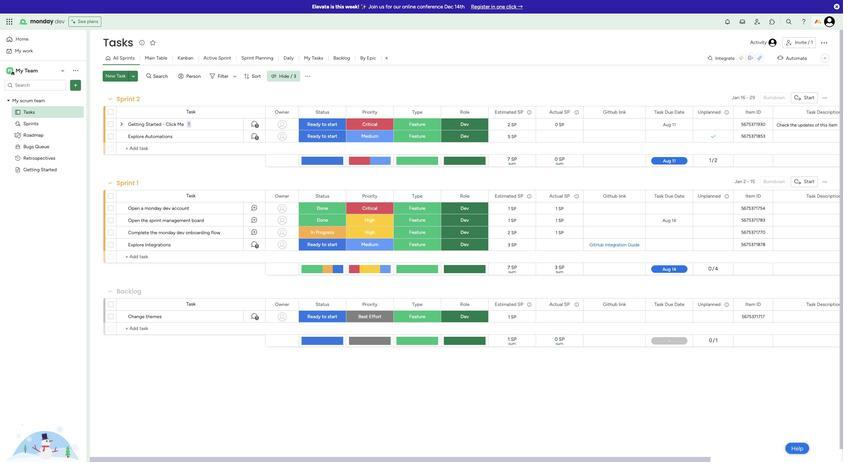 Task type: vqa. For each thing, say whether or not it's contained in the screenshot.
End time to the bottom
no



Task type: locate. For each thing, give the bounding box(es) containing it.
2 vertical spatial github link
[[603, 302, 626, 308]]

my inside list box
[[12, 98, 19, 104]]

1 vertical spatial owner
[[275, 193, 289, 199]]

check the updates of this item
[[777, 123, 838, 128]]

3 link from the top
[[619, 302, 626, 308]]

new
[[105, 73, 115, 79]]

Status field
[[314, 109, 331, 116], [314, 193, 331, 200], [314, 301, 331, 309]]

my inside workspace selection element
[[16, 67, 23, 74]]

best
[[358, 314, 368, 320]]

1 vertical spatial high
[[365, 230, 375, 236]]

2 vertical spatial the
[[150, 230, 157, 236]]

2 vertical spatial estimated sp field
[[493, 301, 525, 309]]

sprint for sprint planning
[[241, 55, 254, 61]]

open for open a monday dev account
[[128, 206, 140, 212]]

2 task description from the top
[[807, 193, 842, 199]]

1 menu image from the top
[[822, 95, 828, 101]]

the right check
[[791, 123, 797, 128]]

1 item from the top
[[746, 109, 756, 115]]

Task Due Date field
[[653, 109, 686, 116], [653, 193, 686, 200], [653, 301, 686, 309]]

item id up 5675371754 at the top right of page
[[746, 193, 761, 199]]

2 vertical spatial actual sp field
[[548, 301, 572, 309]]

3 unplanned field from the top
[[696, 301, 723, 309]]

2 vertical spatial task due date
[[655, 302, 685, 308]]

2 link from the top
[[619, 193, 626, 199]]

retrospectives
[[23, 155, 55, 161]]

register in one click → link
[[471, 4, 523, 10]]

item id field up 5675371754 at the top right of page
[[744, 193, 763, 200]]

0 vertical spatial 7
[[508, 157, 510, 162]]

2 github link from the top
[[603, 193, 626, 199]]

progress
[[316, 230, 334, 236]]

my right caret down icon
[[12, 98, 19, 104]]

0 vertical spatial jan
[[732, 95, 740, 101]]

2 medium from the top
[[361, 242, 379, 248]]

team
[[25, 67, 38, 74]]

description
[[817, 109, 842, 115], [817, 193, 842, 199], [817, 302, 842, 308]]

2 explore from the top
[[128, 242, 144, 248]]

estimated sp for 3rd the estimated sp 'field' from the bottom of the page
[[495, 109, 523, 115]]

0 vertical spatial -
[[747, 95, 749, 101]]

caret down image
[[7, 98, 10, 103]]

aug for aug 14
[[663, 218, 671, 223]]

2 type from the top
[[412, 193, 423, 199]]

2 vertical spatial task due date field
[[653, 301, 686, 309]]

jan inside button
[[735, 179, 743, 185]]

join
[[368, 4, 378, 10]]

see
[[78, 19, 86, 24]]

item id field up 5675371930 on the top of the page
[[744, 109, 763, 116]]

active
[[204, 55, 217, 61]]

1 owner from the top
[[275, 109, 289, 115]]

2 priority from the top
[[362, 193, 378, 199]]

menu image
[[304, 73, 311, 80]]

3 feature from the top
[[409, 206, 426, 212]]

elevate is this week! ✨ join us for our online conference dec 14th
[[312, 4, 465, 10]]

item id up 5675371930 on the top of the page
[[746, 109, 761, 115]]

0 sp sum
[[555, 157, 565, 166], [555, 337, 565, 346]]

- right 16
[[747, 95, 749, 101]]

2 vertical spatial role
[[460, 302, 470, 308]]

/ for hide / 3
[[291, 73, 293, 79]]

workspace image
[[6, 67, 13, 74]]

0 vertical spatial github link
[[603, 109, 626, 115]]

autopilot image
[[778, 54, 784, 62]]

Unplanned field
[[696, 109, 723, 116], [696, 193, 723, 200], [696, 301, 723, 309]]

backlog inside 'field'
[[117, 287, 142, 296]]

jan left 15
[[735, 179, 743, 185]]

start button for sprint 1
[[791, 177, 818, 187]]

owner
[[275, 109, 289, 115], [275, 193, 289, 199], [275, 302, 289, 308]]

2 actual from the top
[[550, 193, 563, 199]]

priority for 2nd priority field from the bottom
[[362, 193, 378, 199]]

1 role field from the top
[[459, 109, 471, 116]]

getting right public board icon
[[23, 167, 40, 173]]

sum inside 1 sp sum
[[509, 342, 516, 346]]

3 item from the top
[[746, 302, 756, 308]]

1 vertical spatial date
[[675, 193, 685, 199]]

column information image for 3rd the estimated sp 'field' from the bottom of the page
[[527, 110, 532, 115]]

actual for 1st actual sp field from the bottom
[[550, 302, 563, 308]]

4 start from the top
[[328, 314, 338, 320]]

aug left 14 on the right of the page
[[663, 218, 671, 223]]

0 vertical spatial task due date
[[655, 109, 685, 115]]

7 down 3 sp
[[508, 265, 510, 271]]

my scrum team
[[12, 98, 45, 104]]

1 horizontal spatial dev
[[163, 206, 171, 212]]

2 item id field from the top
[[744, 193, 763, 200]]

due for 2nd task due date field from the top of the page
[[665, 193, 674, 199]]

2 vertical spatial status
[[316, 302, 329, 308]]

1 button
[[187, 118, 191, 131], [243, 118, 265, 131], [243, 131, 265, 143], [243, 239, 265, 251], [243, 311, 265, 323]]

monday for complete
[[159, 230, 176, 236]]

1 vertical spatial backlog
[[117, 287, 142, 296]]

1 horizontal spatial 3
[[508, 243, 510, 248]]

column information image for 1st the estimated sp 'field' from the bottom
[[527, 302, 532, 308]]

1 vertical spatial 3
[[508, 243, 510, 248]]

2 item id from the top
[[746, 193, 761, 199]]

item for 2nd item id field from the bottom of the page
[[746, 193, 756, 199]]

5675371853
[[742, 134, 766, 139]]

menu image for 2
[[822, 95, 828, 101]]

notifications image
[[724, 18, 731, 25]]

id for 2nd item id field from the bottom of the page
[[757, 193, 761, 199]]

daily
[[284, 55, 294, 61]]

jan for sprint 1
[[735, 179, 743, 185]]

2 estimated from the top
[[495, 193, 517, 199]]

2 unplanned field from the top
[[696, 193, 723, 200]]

1 type from the top
[[412, 109, 423, 115]]

-
[[747, 95, 749, 101], [163, 122, 165, 127], [747, 179, 749, 185]]

dev up open the sprint management board
[[163, 206, 171, 212]]

my inside "button"
[[304, 55, 311, 61]]

+ Add task text field
[[120, 253, 262, 261], [120, 325, 262, 333]]

0 vertical spatial due
[[665, 109, 674, 115]]

+ add task text field for 3
[[120, 253, 262, 261]]

5675371754
[[742, 206, 766, 211]]

sp inside 1 sp sum
[[511, 337, 517, 343]]

0 horizontal spatial started
[[41, 167, 57, 173]]

3 item id from the top
[[746, 302, 761, 308]]

2 vertical spatial role field
[[459, 301, 471, 309]]

plans
[[87, 19, 98, 24]]

1 description from the top
[[817, 109, 842, 115]]

estimated sp
[[495, 109, 523, 115], [495, 193, 523, 199], [495, 302, 523, 308]]

0 vertical spatial estimated sp field
[[493, 109, 525, 116]]

column information image for 1st unplanned field from the bottom of the page
[[724, 302, 730, 308]]

Type field
[[411, 109, 424, 116], [411, 193, 424, 200], [411, 301, 424, 309]]

backlog
[[333, 55, 350, 61], [117, 287, 142, 296]]

2 vertical spatial type field
[[411, 301, 424, 309]]

1 estimated sp from the top
[[495, 109, 523, 115]]

menu image
[[822, 95, 828, 101], [822, 179, 828, 185]]

status
[[316, 109, 329, 115], [316, 193, 329, 199], [316, 302, 329, 308]]

id up 5675371754 at the top right of page
[[757, 193, 761, 199]]

my right 'workspace' icon
[[16, 67, 23, 74]]

1 vertical spatial actual sp field
[[548, 193, 572, 200]]

- inside button
[[747, 95, 749, 101]]

1 vertical spatial role
[[460, 193, 470, 199]]

2 critical from the top
[[362, 206, 378, 212]]

backlog left "by"
[[333, 55, 350, 61]]

Search field
[[151, 72, 172, 81]]

2 vertical spatial estimated
[[495, 302, 517, 308]]

1 horizontal spatial started
[[146, 122, 161, 127]]

board
[[192, 218, 204, 224]]

is
[[331, 4, 334, 10]]

1 horizontal spatial the
[[150, 230, 157, 236]]

show board description image
[[138, 39, 146, 46]]

0 vertical spatial task description field
[[805, 109, 843, 116]]

help
[[792, 446, 804, 452]]

invite / 1
[[795, 40, 813, 45]]

1 vertical spatial task description
[[807, 193, 842, 199]]

arrow down image
[[231, 72, 239, 80]]

2 vertical spatial actual
[[550, 302, 563, 308]]

the left sprint
[[141, 218, 148, 224]]

the down sprint
[[150, 230, 157, 236]]

by epic button
[[355, 53, 381, 64]]

dev down management
[[177, 230, 185, 236]]

2 inside field
[[136, 95, 140, 103]]

2 vertical spatial item
[[746, 302, 756, 308]]

- left click
[[163, 122, 165, 127]]

add view image
[[385, 56, 388, 61]]

inbox image
[[739, 18, 746, 25]]

workspace options image
[[72, 67, 79, 74]]

0 vertical spatial link
[[619, 109, 626, 115]]

jan inside button
[[732, 95, 740, 101]]

3 actual sp field from the top
[[548, 301, 572, 309]]

✨
[[361, 4, 367, 10]]

2 github link field from the top
[[602, 193, 628, 200]]

planning
[[255, 55, 273, 61]]

critical for feature
[[362, 206, 378, 212]]

sp
[[518, 109, 523, 115], [564, 109, 570, 115], [512, 122, 517, 127], [559, 122, 564, 127], [512, 134, 517, 139], [511, 157, 517, 162], [559, 157, 565, 162], [518, 193, 523, 199], [564, 193, 570, 199], [511, 206, 516, 211], [559, 206, 564, 211], [511, 218, 516, 223], [559, 218, 564, 223], [512, 230, 517, 235], [559, 230, 564, 235], [511, 243, 517, 248], [511, 265, 517, 271], [559, 265, 565, 271], [518, 302, 523, 308], [564, 302, 570, 308], [511, 315, 516, 320], [511, 337, 517, 343], [559, 337, 565, 343]]

priority for first priority field from the bottom of the page
[[362, 302, 378, 308]]

dev left see
[[55, 18, 65, 25]]

2 vertical spatial status field
[[314, 301, 331, 309]]

tasks up all
[[103, 35, 133, 50]]

3 for 3 sp
[[508, 243, 510, 248]]

+ Add task text field
[[120, 145, 262, 153]]

explore for explore automations
[[128, 134, 144, 140]]

tasks right public board image
[[23, 109, 35, 115]]

2 vertical spatial date
[[675, 302, 685, 308]]

3 ready to start from the top
[[308, 242, 338, 248]]

explore automations
[[128, 134, 173, 140]]

christina overa image
[[824, 16, 835, 27]]

4 ready from the top
[[308, 314, 321, 320]]

- for 2
[[747, 95, 749, 101]]

role
[[460, 109, 470, 115], [460, 193, 470, 199], [460, 302, 470, 308]]

2 vertical spatial due
[[665, 302, 674, 308]]

github link
[[603, 109, 626, 115], [603, 193, 626, 199], [603, 302, 626, 308]]

public board image
[[15, 167, 21, 173]]

collapse board header image
[[823, 56, 828, 61]]

0 vertical spatial description
[[817, 109, 842, 115]]

open up the complete
[[128, 218, 140, 224]]

column information image for 2nd actual sp field from the top
[[574, 194, 580, 199]]

0 horizontal spatial getting
[[23, 167, 40, 173]]

- inside button
[[747, 179, 749, 185]]

1 unplanned from the top
[[698, 109, 721, 115]]

3 id from the top
[[757, 302, 761, 308]]

2 open from the top
[[128, 218, 140, 224]]

2 vertical spatial estimated sp
[[495, 302, 523, 308]]

task description for first 'task description' field from the bottom
[[807, 302, 842, 308]]

started for getting started
[[41, 167, 57, 173]]

3 for 3 sp sum
[[555, 265, 558, 271]]

0 vertical spatial high
[[365, 218, 375, 223]]

date for first task due date field from the top of the page
[[675, 109, 685, 115]]

2 sp up 3 sp
[[508, 230, 517, 235]]

feature
[[409, 122, 426, 127], [409, 134, 426, 139], [409, 206, 426, 212], [409, 218, 426, 223], [409, 230, 426, 236], [409, 242, 426, 248], [409, 314, 426, 320]]

2 menu image from the top
[[822, 179, 828, 185]]

0 vertical spatial item
[[746, 109, 756, 115]]

open a monday dev account
[[128, 206, 189, 212]]

explore integrations
[[128, 242, 171, 248]]

description for first 'task description' field from the bottom
[[817, 302, 842, 308]]

1 horizontal spatial getting
[[128, 122, 144, 127]]

sprints up the roadmap at top left
[[23, 121, 38, 127]]

date for third task due date field from the top of the page
[[675, 302, 685, 308]]

column information image
[[527, 110, 532, 115], [574, 110, 580, 115], [527, 194, 532, 199], [527, 302, 532, 308]]

3 status from the top
[[316, 302, 329, 308]]

bugs
[[23, 144, 34, 150]]

2 vertical spatial actual sp
[[550, 302, 570, 308]]

1 inside 1 sp sum
[[508, 337, 510, 343]]

this right of on the top of the page
[[821, 123, 828, 128]]

home button
[[4, 34, 73, 45]]

item id field up 5675371717
[[744, 301, 763, 309]]

sprint
[[218, 55, 231, 61], [241, 55, 254, 61], [117, 95, 135, 103], [117, 179, 135, 187]]

start
[[328, 122, 338, 127], [328, 134, 338, 139], [328, 242, 338, 248], [328, 314, 338, 320]]

new task
[[105, 73, 126, 79]]

my work
[[15, 48, 33, 54]]

2 vertical spatial id
[[757, 302, 761, 308]]

1 horizontal spatial tasks
[[103, 35, 133, 50]]

Owner field
[[273, 109, 291, 116], [273, 193, 291, 200], [273, 301, 291, 309]]

person button
[[176, 71, 205, 82]]

my for my work
[[15, 48, 21, 54]]

/ inside "button"
[[808, 40, 810, 45]]

aug for aug 11
[[663, 122, 671, 127]]

Sprint 2 field
[[115, 95, 142, 104]]

item id up 5675371717
[[746, 302, 761, 308]]

sort button
[[241, 71, 265, 82]]

monday for open
[[145, 206, 162, 212]]

item up 5675371930 on the top of the page
[[746, 109, 756, 115]]

id up 5675371717
[[757, 302, 761, 308]]

task inside button
[[117, 73, 126, 79]]

1 vertical spatial github link
[[603, 193, 626, 199]]

column information image for 2nd unplanned field from the bottom of the page
[[724, 194, 730, 199]]

2 feature from the top
[[409, 134, 426, 139]]

tasks
[[103, 35, 133, 50], [312, 55, 323, 61], [23, 109, 35, 115]]

Role field
[[459, 109, 471, 116], [459, 193, 471, 200], [459, 301, 471, 309]]

3 task due date from the top
[[655, 302, 685, 308]]

monday
[[30, 18, 53, 25], [145, 206, 162, 212], [159, 230, 176, 236]]

1 vertical spatial priority
[[362, 193, 378, 199]]

item id for third item id field from the bottom
[[746, 109, 761, 115]]

getting
[[128, 122, 144, 127], [23, 167, 40, 173]]

1 vertical spatial estimated sp
[[495, 193, 523, 199]]

apps image
[[769, 18, 776, 25]]

0 vertical spatial + add task text field
[[120, 253, 262, 261]]

id for third item id field
[[757, 302, 761, 308]]

1 vertical spatial role field
[[459, 193, 471, 200]]

3 priority from the top
[[362, 302, 378, 308]]

github integration guide link
[[588, 243, 641, 248]]

0 vertical spatial id
[[757, 109, 761, 115]]

item for third item id field
[[746, 302, 756, 308]]

Github link field
[[602, 109, 628, 116], [602, 193, 628, 200], [602, 301, 628, 309]]

started
[[146, 122, 161, 127], [41, 167, 57, 173]]

1 start button from the top
[[791, 93, 818, 103]]

dapulse integrations image
[[708, 56, 713, 61]]

0 vertical spatial actual sp
[[550, 109, 570, 115]]

0 vertical spatial 2 sp
[[508, 122, 517, 127]]

0 vertical spatial role
[[460, 109, 470, 115]]

unplanned
[[698, 109, 721, 115], [698, 193, 721, 199], [698, 302, 721, 308]]

0 vertical spatial owner
[[275, 109, 289, 115]]

integrations
[[145, 242, 171, 248]]

1 actual from the top
[[550, 109, 563, 115]]

jan left 16
[[732, 95, 740, 101]]

3 role field from the top
[[459, 301, 471, 309]]

invite / 1 button
[[783, 37, 816, 48]]

2 horizontal spatial tasks
[[312, 55, 323, 61]]

3 type field from the top
[[411, 301, 424, 309]]

0 vertical spatial actual
[[550, 109, 563, 115]]

→
[[518, 4, 523, 10]]

my for my tasks
[[304, 55, 311, 61]]

sprint planning
[[241, 55, 273, 61]]

0 vertical spatial task due date field
[[653, 109, 686, 116]]

item id
[[746, 109, 761, 115], [746, 193, 761, 199], [746, 302, 761, 308]]

3 type from the top
[[412, 302, 423, 308]]

backlog up change
[[117, 287, 142, 296]]

explore left automations
[[128, 134, 144, 140]]

1 task due date from the top
[[655, 109, 685, 115]]

3 inside 3 sp sum
[[555, 265, 558, 271]]

1 vertical spatial type field
[[411, 193, 424, 200]]

monday down open the sprint management board
[[159, 230, 176, 236]]

getting up explore automations
[[128, 122, 144, 127]]

started down retrospectives
[[41, 167, 57, 173]]

jan 16 - 29
[[732, 95, 755, 101]]

1 inside field
[[136, 179, 139, 187]]

the
[[791, 123, 797, 128], [141, 218, 148, 224], [150, 230, 157, 236]]

column information image
[[724, 110, 730, 115], [574, 194, 580, 199], [724, 194, 730, 199], [574, 302, 580, 308], [724, 302, 730, 308]]

2 high from the top
[[365, 230, 375, 236]]

3 estimated from the top
[[495, 302, 517, 308]]

my left work
[[15, 48, 21, 54]]

list box
[[0, 94, 86, 267]]

1 + add task text field from the top
[[120, 253, 262, 261]]

this right is
[[336, 4, 344, 10]]

0 vertical spatial priority field
[[361, 109, 379, 116]]

1 button for change themes
[[243, 311, 265, 323]]

effort
[[369, 314, 382, 320]]

1 vertical spatial 2 sp
[[508, 230, 517, 235]]

/
[[808, 40, 810, 45], [291, 73, 293, 79], [712, 158, 714, 164], [713, 266, 715, 272], [713, 338, 715, 344]]

7 feature from the top
[[409, 314, 426, 320]]

my
[[15, 48, 21, 54], [304, 55, 311, 61], [16, 67, 23, 74], [12, 98, 19, 104]]

my inside button
[[15, 48, 21, 54]]

0 vertical spatial 0 sp sum
[[555, 157, 565, 166]]

0 vertical spatial the
[[791, 123, 797, 128]]

0 vertical spatial dev
[[55, 18, 65, 25]]

unplanned for 2nd unplanned field from the bottom of the page
[[698, 193, 721, 199]]

options image
[[72, 82, 79, 89], [289, 107, 294, 118], [337, 107, 341, 118], [384, 107, 389, 118], [432, 107, 436, 118], [479, 107, 484, 118], [526, 107, 531, 118], [289, 191, 294, 202], [337, 191, 341, 202], [384, 191, 389, 202], [432, 191, 436, 202], [479, 191, 484, 202], [526, 191, 531, 202], [574, 191, 579, 202], [684, 191, 689, 202], [764, 191, 769, 202], [289, 299, 294, 311], [432, 299, 436, 311], [574, 299, 579, 311], [684, 299, 689, 311]]

/ for 0 / 4
[[713, 266, 715, 272]]

0 horizontal spatial backlog
[[117, 287, 142, 296]]

owner for third the owner field
[[275, 302, 289, 308]]

2 horizontal spatial dev
[[177, 230, 185, 236]]

1 ready to start from the top
[[308, 122, 338, 127]]

Estimated SP field
[[493, 109, 525, 116], [493, 193, 525, 200], [493, 301, 525, 309]]

5 feature from the top
[[409, 230, 426, 236]]

1 start from the top
[[804, 95, 815, 101]]

1 vertical spatial this
[[821, 123, 828, 128]]

priority
[[362, 109, 378, 115], [362, 193, 378, 199], [362, 302, 378, 308]]

description for second 'task description' field from the top of the page
[[817, 193, 842, 199]]

0 vertical spatial getting
[[128, 122, 144, 127]]

2 owner field from the top
[[273, 193, 291, 200]]

type for 3rd "type" field
[[412, 302, 423, 308]]

sprints inside list box
[[23, 121, 38, 127]]

public board image
[[15, 109, 21, 115]]

0 vertical spatial aug
[[663, 122, 671, 127]]

/ for invite / 1
[[808, 40, 810, 45]]

open left a
[[128, 206, 140, 212]]

0 vertical spatial actual sp field
[[548, 109, 572, 116]]

1 status field from the top
[[314, 109, 331, 116]]

2 ready from the top
[[308, 134, 321, 139]]

week!
[[345, 4, 360, 10]]

backlog inside button
[[333, 55, 350, 61]]

5 dev from the top
[[461, 230, 469, 236]]

5
[[508, 134, 510, 139]]

m
[[8, 68, 12, 73]]

1 vertical spatial estimated sp field
[[493, 193, 525, 200]]

my up menu icon
[[304, 55, 311, 61]]

1 button for getting started - click me
[[243, 118, 265, 131]]

0 vertical spatial sprints
[[120, 55, 135, 61]]

2 estimated sp from the top
[[495, 193, 523, 199]]

2 vertical spatial description
[[817, 302, 842, 308]]

1 vertical spatial task description field
[[805, 193, 843, 200]]

this
[[336, 4, 344, 10], [821, 123, 828, 128]]

due for first task due date field from the top of the page
[[665, 109, 674, 115]]

1 priority from the top
[[362, 109, 378, 115]]

0 vertical spatial unplanned
[[698, 109, 721, 115]]

type
[[412, 109, 423, 115], [412, 193, 423, 199], [412, 302, 423, 308]]

aug 11
[[663, 122, 676, 127]]

search everything image
[[786, 18, 793, 25]]

1 vertical spatial tasks
[[312, 55, 323, 61]]

started for getting started - click me
[[146, 122, 161, 127]]

3 item id field from the top
[[744, 301, 763, 309]]

3 estimated sp from the top
[[495, 302, 523, 308]]

1 vertical spatial task due date
[[655, 193, 685, 199]]

1 estimated from the top
[[495, 109, 517, 115]]

started up explore automations
[[146, 122, 161, 127]]

ready
[[308, 122, 321, 127], [308, 134, 321, 139], [308, 242, 321, 248], [308, 314, 321, 320]]

1 vertical spatial actual sp
[[550, 193, 570, 199]]

0 vertical spatial item id
[[746, 109, 761, 115]]

0 vertical spatial type
[[412, 109, 423, 115]]

1 task description from the top
[[807, 109, 842, 115]]

11
[[672, 122, 676, 127]]

my for my scrum team
[[12, 98, 19, 104]]

- left 15
[[747, 179, 749, 185]]

7 sp sum for + add task text field for 3
[[508, 265, 517, 275]]

2 vertical spatial github link field
[[602, 301, 628, 309]]

start button for sprint 2
[[791, 93, 818, 103]]

16
[[741, 95, 746, 101]]

2 2 sp from the top
[[508, 230, 517, 235]]

0 vertical spatial github link field
[[602, 109, 628, 116]]

aug left 11 on the right of page
[[663, 122, 671, 127]]

2 0 sp sum from the top
[[555, 337, 565, 346]]

sprint for sprint 2
[[117, 95, 135, 103]]

2 vertical spatial github
[[603, 302, 618, 308]]

Item ID field
[[744, 109, 763, 116], [744, 193, 763, 200], [744, 301, 763, 309]]

tasks left backlog button
[[312, 55, 323, 61]]

1 inside "button"
[[811, 40, 813, 45]]

options image
[[820, 39, 829, 47], [574, 107, 579, 118], [684, 107, 689, 118], [724, 107, 729, 118], [636, 191, 641, 202], [724, 191, 729, 202], [337, 299, 341, 311], [384, 299, 389, 311], [479, 299, 484, 311], [526, 299, 531, 311], [636, 299, 641, 311], [724, 299, 729, 311], [764, 299, 769, 311]]

7 sp sum down 3 sp
[[508, 265, 517, 275]]

dev for complete
[[177, 230, 185, 236]]

0 vertical spatial status
[[316, 109, 329, 115]]

for
[[386, 4, 392, 10]]

2 to from the top
[[322, 134, 327, 139]]

task due date for first task due date field from the top of the page
[[655, 109, 685, 115]]

1 vertical spatial actual
[[550, 193, 563, 199]]

sprints right all
[[120, 55, 135, 61]]

2 start button from the top
[[791, 177, 818, 187]]

7 sp sum down 5 sp
[[508, 157, 517, 166]]

Actual SP field
[[548, 109, 572, 116], [548, 193, 572, 200], [548, 301, 572, 309]]

7 sp sum for + add task text box
[[508, 157, 517, 166]]

dec
[[445, 4, 454, 10]]

my for my team
[[16, 67, 23, 74]]

2 vertical spatial item id
[[746, 302, 761, 308]]

item id for 2nd item id field from the bottom of the page
[[746, 193, 761, 199]]

monday right a
[[145, 206, 162, 212]]

workspace selection element
[[6, 67, 39, 75]]

open for open the sprint management board
[[128, 218, 140, 224]]

1 vertical spatial 0 sp sum
[[555, 337, 565, 346]]

2 task due date from the top
[[655, 193, 685, 199]]

1 vertical spatial task due date field
[[653, 193, 686, 200]]

unplanned for 1st unplanned field from the bottom of the page
[[698, 302, 721, 308]]

5675371783
[[742, 218, 766, 223]]

id up 5675371930 on the top of the page
[[757, 109, 761, 115]]

explore down the complete
[[128, 242, 144, 248]]

1 date from the top
[[675, 109, 685, 115]]

Tasks field
[[101, 35, 135, 50]]

start for sprint 2
[[804, 95, 815, 101]]

Priority field
[[361, 109, 379, 116], [361, 193, 379, 200], [361, 301, 379, 309]]

1 vertical spatial id
[[757, 193, 761, 199]]

Sprint 1 field
[[115, 179, 140, 188]]

1 item id field from the top
[[744, 109, 763, 116]]

option
[[0, 95, 86, 96]]

item up 5675371717
[[746, 302, 756, 308]]

Task Description field
[[805, 109, 843, 116], [805, 193, 843, 200], [805, 301, 843, 309]]

2 sp up 5 sp
[[508, 122, 517, 127]]

7 down 5
[[508, 157, 510, 162]]

2 status field from the top
[[314, 193, 331, 200]]

1 vertical spatial unplanned
[[698, 193, 721, 199]]

aug
[[663, 122, 671, 127], [663, 218, 671, 223]]

0 vertical spatial 3
[[294, 73, 296, 79]]

item up 5675371754 at the top right of page
[[746, 193, 756, 199]]

one
[[497, 4, 505, 10]]

explore for explore integrations
[[128, 242, 144, 248]]

1 vertical spatial jan
[[735, 179, 743, 185]]

1 vertical spatial priority field
[[361, 193, 379, 200]]

0 vertical spatial started
[[146, 122, 161, 127]]

sum
[[509, 161, 516, 166], [556, 161, 564, 166], [509, 270, 516, 275], [556, 270, 564, 275], [509, 342, 516, 346], [556, 342, 564, 346]]

2 unplanned from the top
[[698, 193, 721, 199]]

1 vertical spatial done
[[317, 218, 328, 223]]

1 vertical spatial item
[[746, 193, 756, 199]]

monday up home button
[[30, 18, 53, 25]]



Task type: describe. For each thing, give the bounding box(es) containing it.
2 dev from the top
[[461, 134, 469, 139]]

1 vertical spatial -
[[163, 122, 165, 127]]

3 start from the top
[[328, 242, 338, 248]]

select product image
[[6, 18, 13, 25]]

3 to from the top
[[322, 242, 327, 248]]

getting started
[[23, 167, 57, 173]]

item for third item id field from the bottom
[[746, 109, 756, 115]]

integrate
[[716, 55, 735, 61]]

the for check
[[791, 123, 797, 128]]

priority for first priority field
[[362, 109, 378, 115]]

start for sprint 1
[[804, 179, 815, 185]]

online
[[402, 4, 416, 10]]

best effort
[[358, 314, 382, 320]]

owner for third the owner field from the bottom
[[275, 109, 289, 115]]

1 actual sp field from the top
[[548, 109, 572, 116]]

1 task description field from the top
[[805, 109, 843, 116]]

1 to from the top
[[322, 122, 327, 127]]

lottie animation image
[[0, 394, 86, 463]]

1 status from the top
[[316, 109, 329, 115]]

2 done from the top
[[317, 218, 328, 223]]

sprint
[[149, 218, 161, 224]]

task description for second 'task description' field from the top of the page
[[807, 193, 842, 199]]

complete the monday dev onboarding flow
[[128, 230, 220, 236]]

daily button
[[279, 53, 299, 64]]

3 github link field from the top
[[602, 301, 628, 309]]

jan for sprint 2
[[732, 95, 740, 101]]

new task button
[[103, 71, 128, 82]]

3 task due date field from the top
[[653, 301, 686, 309]]

person
[[186, 73, 201, 79]]

1 role from the top
[[460, 109, 470, 115]]

2 inside button
[[744, 179, 746, 185]]

sp inside 3 sp sum
[[559, 265, 565, 271]]

actual for 2nd actual sp field from the top
[[550, 193, 563, 199]]

2 status from the top
[[316, 193, 329, 199]]

main
[[145, 55, 155, 61]]

owner for second the owner field from the bottom of the page
[[275, 193, 289, 199]]

3 priority field from the top
[[361, 301, 379, 309]]

id for third item id field from the bottom
[[757, 109, 761, 115]]

actual for 3rd actual sp field from the bottom
[[550, 109, 563, 115]]

critical for ready to start
[[362, 122, 378, 127]]

list box containing my scrum team
[[0, 94, 86, 267]]

sprint for sprint 1
[[117, 179, 135, 187]]

us
[[379, 4, 384, 10]]

actual sp for 2nd actual sp field from the top
[[550, 193, 570, 199]]

active sprint button
[[198, 53, 236, 64]]

table
[[156, 55, 167, 61]]

task description for 3rd 'task description' field from the bottom of the page
[[807, 109, 842, 115]]

1 start from the top
[[328, 122, 338, 127]]

5675371878
[[741, 242, 766, 247]]

sort
[[252, 73, 261, 79]]

in
[[311, 230, 315, 236]]

github
[[590, 243, 604, 248]]

jan 16 - 29 button
[[730, 93, 758, 103]]

3 sp
[[508, 243, 517, 248]]

2 actual sp field from the top
[[548, 193, 572, 200]]

3 task description field from the top
[[805, 301, 843, 309]]

management
[[163, 218, 191, 224]]

2 ready to start from the top
[[308, 134, 338, 139]]

estimated for 2nd the estimated sp 'field' from the top
[[495, 193, 517, 199]]

see plans
[[78, 19, 98, 24]]

2 github from the top
[[603, 193, 618, 199]]

3 role from the top
[[460, 302, 470, 308]]

getting for getting started
[[23, 167, 40, 173]]

1 unplanned field from the top
[[696, 109, 723, 116]]

2 role field from the top
[[459, 193, 471, 200]]

5675371717
[[742, 315, 765, 320]]

item id for third item id field
[[746, 302, 761, 308]]

sprint 1
[[117, 179, 139, 187]]

column information image for 3rd unplanned field from the bottom
[[724, 110, 730, 115]]

4 dev from the top
[[461, 218, 469, 223]]

2 vertical spatial tasks
[[23, 109, 35, 115]]

0 vertical spatial tasks
[[103, 35, 133, 50]]

complete
[[128, 230, 149, 236]]

4 to from the top
[[322, 314, 327, 320]]

home
[[16, 36, 29, 42]]

click
[[506, 4, 517, 10]]

column information image for 2nd the estimated sp 'field' from the top
[[527, 194, 532, 199]]

unplanned for 3rd unplanned field from the bottom
[[698, 109, 721, 115]]

open the sprint management board
[[128, 218, 204, 224]]

2 task due date field from the top
[[653, 193, 686, 200]]

of
[[815, 123, 820, 128]]

activity
[[751, 40, 767, 45]]

1 owner field from the top
[[273, 109, 291, 116]]

help button
[[786, 443, 810, 455]]

item
[[829, 123, 838, 128]]

description for 3rd 'task description' field from the bottom of the page
[[817, 109, 842, 115]]

sprints inside all sprints button
[[120, 55, 135, 61]]

angle down image
[[132, 74, 135, 79]]

7 dev from the top
[[461, 314, 469, 320]]

1 task due date field from the top
[[653, 109, 686, 116]]

/ for 0 / 1
[[713, 338, 715, 344]]

hide / 3
[[279, 73, 296, 79]]

the for complete
[[150, 230, 157, 236]]

+ add task text field for 0
[[120, 325, 262, 333]]

3 status field from the top
[[314, 301, 331, 309]]

actual sp for 3rd actual sp field from the bottom
[[550, 109, 570, 115]]

2 role from the top
[[460, 193, 470, 199]]

1 github link from the top
[[603, 109, 626, 115]]

kanban
[[178, 55, 193, 61]]

lottie animation element
[[0, 394, 86, 463]]

integration
[[605, 243, 627, 248]]

7 for + add task text field for 3
[[508, 265, 510, 271]]

1 high from the top
[[365, 218, 375, 223]]

add to favorites image
[[150, 39, 156, 46]]

3 estimated sp field from the top
[[493, 301, 525, 309]]

click
[[166, 122, 176, 127]]

2 priority field from the top
[[361, 193, 379, 200]]

1 done from the top
[[317, 206, 328, 212]]

3 dev from the top
[[461, 206, 469, 212]]

type for third "type" field from the bottom of the page
[[412, 109, 423, 115]]

6 feature from the top
[[409, 242, 426, 248]]

getting started - click me
[[128, 122, 184, 127]]

3 sp sum
[[555, 265, 565, 275]]

sprint 2
[[117, 95, 140, 103]]

7 for + add task text box
[[508, 157, 510, 162]]

bugs queue
[[23, 144, 49, 150]]

all sprints
[[113, 55, 135, 61]]

task due date for 2nd task due date field from the top of the page
[[655, 193, 685, 199]]

date for 2nd task due date field from the top of the page
[[675, 193, 685, 199]]

roadmap
[[23, 132, 44, 138]]

due for third task due date field from the top of the page
[[665, 302, 674, 308]]

invite
[[795, 40, 807, 45]]

active sprint
[[204, 55, 231, 61]]

filter
[[218, 73, 229, 79]]

automations
[[145, 134, 173, 140]]

1 medium from the top
[[361, 134, 379, 139]]

1 priority field from the top
[[361, 109, 379, 116]]

backlog for backlog button
[[333, 55, 350, 61]]

conference
[[417, 4, 443, 10]]

Backlog field
[[115, 287, 143, 296]]

3 owner field from the top
[[273, 301, 291, 309]]

hide
[[279, 73, 289, 79]]

4 feature from the top
[[409, 218, 426, 223]]

estimated for 3rd the estimated sp 'field' from the bottom of the page
[[495, 109, 517, 115]]

a
[[141, 206, 143, 212]]

29
[[750, 95, 755, 101]]

type for 2nd "type" field
[[412, 193, 423, 199]]

1 dev from the top
[[461, 122, 469, 127]]

/ for 1 / 2
[[712, 158, 714, 164]]

our
[[394, 4, 401, 10]]

2 task description field from the top
[[805, 193, 843, 200]]

5675371770
[[742, 230, 766, 235]]

v2 search image
[[146, 72, 151, 80]]

6 dev from the top
[[461, 242, 469, 248]]

1 estimated sp field from the top
[[493, 109, 525, 116]]

help image
[[801, 18, 807, 25]]

change
[[128, 314, 145, 320]]

1 type field from the top
[[411, 109, 424, 116]]

0 sp
[[555, 122, 564, 127]]

- for 1
[[747, 179, 749, 185]]

4 ready to start from the top
[[308, 314, 338, 320]]

estimated sp for 1st the estimated sp 'field' from the bottom
[[495, 302, 523, 308]]

14th
[[455, 4, 465, 10]]

2 start from the top
[[328, 134, 338, 139]]

queue
[[35, 144, 49, 150]]

my tasks
[[304, 55, 323, 61]]

team
[[34, 98, 45, 104]]

2 type field from the top
[[411, 193, 424, 200]]

Search in workspace field
[[14, 81, 57, 89]]

aug 14
[[663, 218, 677, 223]]

1 github link field from the top
[[602, 109, 628, 116]]

2 estimated sp field from the top
[[493, 193, 525, 200]]

1 button for explore automations
[[243, 131, 265, 143]]

0 horizontal spatial this
[[336, 4, 344, 10]]

1 feature from the top
[[409, 122, 426, 127]]

4
[[715, 266, 718, 272]]

flow
[[211, 230, 220, 236]]

14
[[672, 218, 677, 223]]

estimated for 1st the estimated sp 'field' from the bottom
[[495, 302, 517, 308]]

15
[[751, 179, 755, 185]]

my tasks button
[[299, 53, 328, 64]]

dev for open
[[163, 206, 171, 212]]

scrum
[[20, 98, 33, 104]]

invite members image
[[754, 18, 761, 25]]

account
[[172, 206, 189, 212]]

0 / 4
[[709, 266, 718, 272]]

getting for getting started - click me
[[128, 122, 144, 127]]

sprint planning button
[[236, 53, 279, 64]]

backlog button
[[328, 53, 355, 64]]

1 link from the top
[[619, 109, 626, 115]]

3 ready from the top
[[308, 242, 321, 248]]

themes
[[146, 314, 162, 320]]

actual sp for 1st actual sp field from the bottom
[[550, 302, 570, 308]]

tasks inside "button"
[[312, 55, 323, 61]]

filter button
[[207, 71, 239, 82]]

1 2 sp from the top
[[508, 122, 517, 127]]

task due date for third task due date field from the top of the page
[[655, 302, 685, 308]]

check
[[777, 123, 790, 128]]

sum inside 3 sp sum
[[556, 270, 564, 275]]

1 0 sp sum from the top
[[555, 157, 565, 166]]

0 vertical spatial monday
[[30, 18, 53, 25]]

menu image for 1
[[822, 179, 828, 185]]

3 github from the top
[[603, 302, 618, 308]]

column information image for 3rd actual sp field from the bottom
[[574, 110, 580, 115]]

column information image for 1st actual sp field from the bottom
[[574, 302, 580, 308]]

3 github link from the top
[[603, 302, 626, 308]]

backlog for "backlog" 'field'
[[117, 287, 142, 296]]

1 github from the top
[[603, 109, 618, 115]]

1 horizontal spatial this
[[821, 123, 828, 128]]

1 ready from the top
[[308, 122, 321, 127]]



